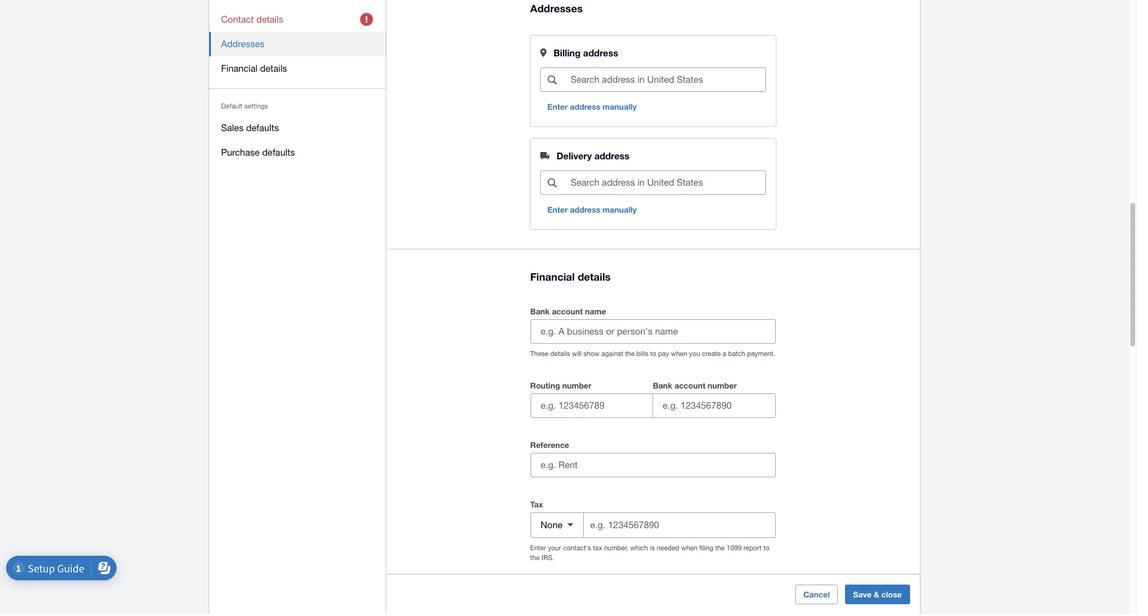 Task type: describe. For each thing, give the bounding box(es) containing it.
details down addresses link
[[260, 63, 287, 74]]

0 horizontal spatial to
[[650, 350, 656, 357]]

purchase defaults
[[221, 147, 295, 158]]

none button
[[531, 513, 584, 538]]

sales defaults link
[[209, 116, 386, 140]]

cancel button
[[796, 585, 838, 605]]

purchase
[[221, 147, 260, 158]]

bank account name
[[530, 307, 606, 316]]

number,
[[604, 545, 629, 552]]

enter for billing address
[[548, 102, 568, 112]]

needed
[[657, 545, 680, 552]]

you
[[689, 350, 700, 357]]

financial details link
[[209, 56, 386, 81]]

billing
[[554, 48, 581, 59]]

enter address manually for delivery
[[548, 205, 637, 215]]

bank for bank account number
[[653, 381, 673, 391]]

filing
[[700, 545, 714, 552]]

enter address manually button for billing
[[540, 97, 644, 117]]

against
[[602, 350, 623, 357]]

manually for billing address
[[603, 102, 637, 112]]

reference
[[530, 440, 569, 450]]

is
[[650, 545, 655, 552]]

contact details link
[[209, 7, 386, 32]]

reference group
[[530, 438, 776, 478]]

enter for delivery address
[[548, 205, 568, 215]]

enter address manually button for delivery
[[540, 200, 644, 220]]

none
[[541, 520, 563, 531]]

close
[[882, 590, 902, 600]]

report
[[744, 545, 762, 552]]

address right billing
[[583, 48, 618, 59]]

1 vertical spatial the
[[716, 545, 725, 552]]

1 horizontal spatial financial
[[530, 270, 575, 283]]

Tax text field
[[589, 514, 775, 537]]

create
[[702, 350, 721, 357]]

address up delivery address
[[570, 102, 601, 112]]

sales defaults
[[221, 123, 279, 133]]

bank account number
[[653, 381, 737, 391]]

payment.
[[747, 350, 776, 357]]

financial inside menu
[[221, 63, 258, 74]]

save
[[853, 590, 872, 600]]

1099
[[727, 545, 742, 552]]

your
[[548, 545, 561, 552]]

shipping address icon image
[[540, 152, 549, 160]]

batch
[[728, 350, 745, 357]]

details up name
[[578, 270, 611, 283]]

routing
[[530, 381, 560, 391]]

billing address icon image
[[540, 49, 546, 57]]

routing number
[[530, 381, 592, 391]]

1 vertical spatial financial details
[[530, 270, 611, 283]]

contact details
[[221, 14, 283, 25]]

contact's
[[563, 545, 591, 552]]

Routing number field
[[531, 394, 652, 418]]

account for name
[[552, 307, 583, 316]]

2 number from the left
[[708, 381, 737, 391]]

cancel
[[804, 590, 830, 600]]

bills
[[637, 350, 649, 357]]

&
[[874, 590, 880, 600]]



Task type: vqa. For each thing, say whether or not it's contained in the screenshot.
transaction for -59.54
no



Task type: locate. For each thing, give the bounding box(es) containing it.
delivery address
[[557, 151, 630, 162]]

the right filing
[[716, 545, 725, 552]]

1 enter address manually from the top
[[548, 102, 637, 112]]

0 horizontal spatial the
[[530, 554, 540, 562]]

number up routing number field
[[562, 381, 592, 391]]

Bank account number field
[[653, 394, 775, 418]]

group containing routing number
[[530, 378, 776, 418]]

0 vertical spatial search address in united states field
[[570, 68, 765, 92]]

financial details
[[221, 63, 287, 74], [530, 270, 611, 283]]

name
[[585, 307, 606, 316]]

account for number
[[675, 381, 706, 391]]

1 search address in united states field from the top
[[570, 68, 765, 92]]

1 horizontal spatial bank
[[653, 381, 673, 391]]

the left irs.
[[530, 554, 540, 562]]

1 enter address manually button from the top
[[540, 97, 644, 117]]

a
[[723, 350, 726, 357]]

2 vertical spatial enter
[[530, 545, 546, 552]]

account
[[552, 307, 583, 316], [675, 381, 706, 391]]

defaults for purchase defaults
[[262, 147, 295, 158]]

manually for delivery address
[[603, 205, 637, 215]]

bank up these
[[530, 307, 550, 316]]

enter up shipping address icon
[[548, 102, 568, 112]]

enter
[[548, 102, 568, 112], [548, 205, 568, 215], [530, 545, 546, 552]]

1 vertical spatial enter address manually button
[[540, 200, 644, 220]]

details
[[256, 14, 283, 25], [260, 63, 287, 74], [578, 270, 611, 283], [551, 350, 570, 357]]

billing address
[[554, 48, 618, 59]]

2 manually from the top
[[603, 205, 637, 215]]

address right delivery
[[595, 151, 630, 162]]

1 vertical spatial search address in united states field
[[570, 171, 765, 195]]

defaults for sales defaults
[[246, 123, 279, 133]]

0 horizontal spatial bank
[[530, 307, 550, 316]]

1 vertical spatial enter
[[548, 205, 568, 215]]

manually down delivery address
[[603, 205, 637, 215]]

0 horizontal spatial financial details
[[221, 63, 287, 74]]

defaults down settings
[[246, 123, 279, 133]]

1 vertical spatial account
[[675, 381, 706, 391]]

enter inside the enter your contact's tax number, which is needed when filing the 1099 report to the irs.
[[530, 545, 546, 552]]

1 horizontal spatial the
[[625, 350, 635, 357]]

default settings
[[221, 102, 268, 110]]

pay
[[658, 350, 669, 357]]

0 vertical spatial addresses
[[530, 2, 583, 15]]

addresses up billing
[[530, 2, 583, 15]]

purchase defaults link
[[209, 140, 386, 165]]

addresses down contact
[[221, 39, 265, 49]]

to
[[650, 350, 656, 357], [764, 545, 770, 552]]

1 horizontal spatial number
[[708, 381, 737, 391]]

which
[[631, 545, 648, 552]]

addresses
[[530, 2, 583, 15], [221, 39, 265, 49]]

enter address manually button up delivery address
[[540, 97, 644, 117]]

when left you on the right of page
[[671, 350, 687, 357]]

defaults down the sales defaults link
[[262, 147, 295, 158]]

enter down shipping address icon
[[548, 205, 568, 215]]

details right contact
[[256, 14, 283, 25]]

addresses link
[[209, 32, 386, 56]]

the left "bills"
[[625, 350, 635, 357]]

2 search address in united states field from the top
[[570, 171, 765, 195]]

to left pay
[[650, 350, 656, 357]]

0 vertical spatial manually
[[603, 102, 637, 112]]

account left name
[[552, 307, 583, 316]]

enter address manually down delivery address
[[548, 205, 637, 215]]

0 vertical spatial enter address manually button
[[540, 97, 644, 117]]

bank for bank account name
[[530, 307, 550, 316]]

1 vertical spatial financial
[[530, 270, 575, 283]]

financial details up 'bank account name'
[[530, 270, 611, 283]]

0 horizontal spatial account
[[552, 307, 583, 316]]

1 horizontal spatial to
[[764, 545, 770, 552]]

financial up 'bank account name'
[[530, 270, 575, 283]]

1 vertical spatial to
[[764, 545, 770, 552]]

2 vertical spatial the
[[530, 554, 540, 562]]

group
[[530, 378, 776, 418]]

sales
[[221, 123, 244, 133]]

enter address manually for billing
[[548, 102, 637, 112]]

0 vertical spatial defaults
[[246, 123, 279, 133]]

Search address in United States field
[[570, 68, 765, 92], [570, 171, 765, 195]]

tax
[[593, 545, 602, 552]]

show
[[584, 350, 600, 357]]

these
[[530, 350, 549, 357]]

Reference field
[[531, 454, 775, 477]]

save & close
[[853, 590, 902, 600]]

enter address manually up delivery address
[[548, 102, 637, 112]]

to inside the enter your contact's tax number, which is needed when filing the 1099 report to the irs.
[[764, 545, 770, 552]]

0 vertical spatial the
[[625, 350, 635, 357]]

enter address manually button down delivery address
[[540, 200, 644, 220]]

will
[[572, 350, 582, 357]]

0 horizontal spatial number
[[562, 381, 592, 391]]

number up the bank account number field
[[708, 381, 737, 391]]

search address in united states field for delivery address
[[570, 171, 765, 195]]

enter address manually button
[[540, 97, 644, 117], [540, 200, 644, 220]]

settings
[[244, 102, 268, 110]]

address down delivery address
[[570, 205, 601, 215]]

1 vertical spatial when
[[681, 545, 698, 552]]

2 enter address manually button from the top
[[540, 200, 644, 220]]

save & close button
[[845, 585, 910, 605]]

0 horizontal spatial financial
[[221, 63, 258, 74]]

bank down pay
[[653, 381, 673, 391]]

0 vertical spatial enter
[[548, 102, 568, 112]]

address
[[583, 48, 618, 59], [570, 102, 601, 112], [595, 151, 630, 162], [570, 205, 601, 215]]

1 horizontal spatial account
[[675, 381, 706, 391]]

1 vertical spatial manually
[[603, 205, 637, 215]]

0 vertical spatial financial details
[[221, 63, 287, 74]]

1 horizontal spatial financial details
[[530, 270, 611, 283]]

search address in united states field for billing address
[[570, 68, 765, 92]]

Bank account name field
[[531, 320, 775, 343]]

menu
[[209, 0, 386, 172]]

contact
[[221, 14, 254, 25]]

manually up delivery address
[[603, 102, 637, 112]]

these details will show against the bills to pay when you create a batch payment.
[[530, 350, 776, 357]]

1 vertical spatial enter address manually
[[548, 205, 637, 215]]

2 enter address manually from the top
[[548, 205, 637, 215]]

enter address manually
[[548, 102, 637, 112], [548, 205, 637, 215]]

menu containing contact details
[[209, 0, 386, 172]]

0 vertical spatial bank
[[530, 307, 550, 316]]

manually
[[603, 102, 637, 112], [603, 205, 637, 215]]

default
[[221, 102, 243, 110]]

1 horizontal spatial addresses
[[530, 2, 583, 15]]

0 vertical spatial financial
[[221, 63, 258, 74]]

enter up irs.
[[530, 545, 546, 552]]

1 vertical spatial defaults
[[262, 147, 295, 158]]

when
[[671, 350, 687, 357], [681, 545, 698, 552]]

0 vertical spatial account
[[552, 307, 583, 316]]

to right report
[[764, 545, 770, 552]]

0 vertical spatial when
[[671, 350, 687, 357]]

financial
[[221, 63, 258, 74], [530, 270, 575, 283]]

bank
[[530, 307, 550, 316], [653, 381, 673, 391]]

delivery
[[557, 151, 592, 162]]

irs.
[[542, 554, 554, 562]]

0 horizontal spatial addresses
[[221, 39, 265, 49]]

account up the bank account number field
[[675, 381, 706, 391]]

financial up default settings
[[221, 63, 258, 74]]

1 vertical spatial addresses
[[221, 39, 265, 49]]

1 vertical spatial bank
[[653, 381, 673, 391]]

0 vertical spatial to
[[650, 350, 656, 357]]

1 manually from the top
[[603, 102, 637, 112]]

1 number from the left
[[562, 381, 592, 391]]

details left "will"
[[551, 350, 570, 357]]

when inside the enter your contact's tax number, which is needed when filing the 1099 report to the irs.
[[681, 545, 698, 552]]

enter your contact's tax number, which is needed when filing the 1099 report to the irs.
[[530, 545, 770, 562]]

2 horizontal spatial the
[[716, 545, 725, 552]]

the
[[625, 350, 635, 357], [716, 545, 725, 552], [530, 554, 540, 562]]

financial details up settings
[[221, 63, 287, 74]]

0 vertical spatial enter address manually
[[548, 102, 637, 112]]

number
[[562, 381, 592, 391], [708, 381, 737, 391]]

tax
[[530, 500, 543, 510]]

defaults
[[246, 123, 279, 133], [262, 147, 295, 158]]

when left filing
[[681, 545, 698, 552]]



